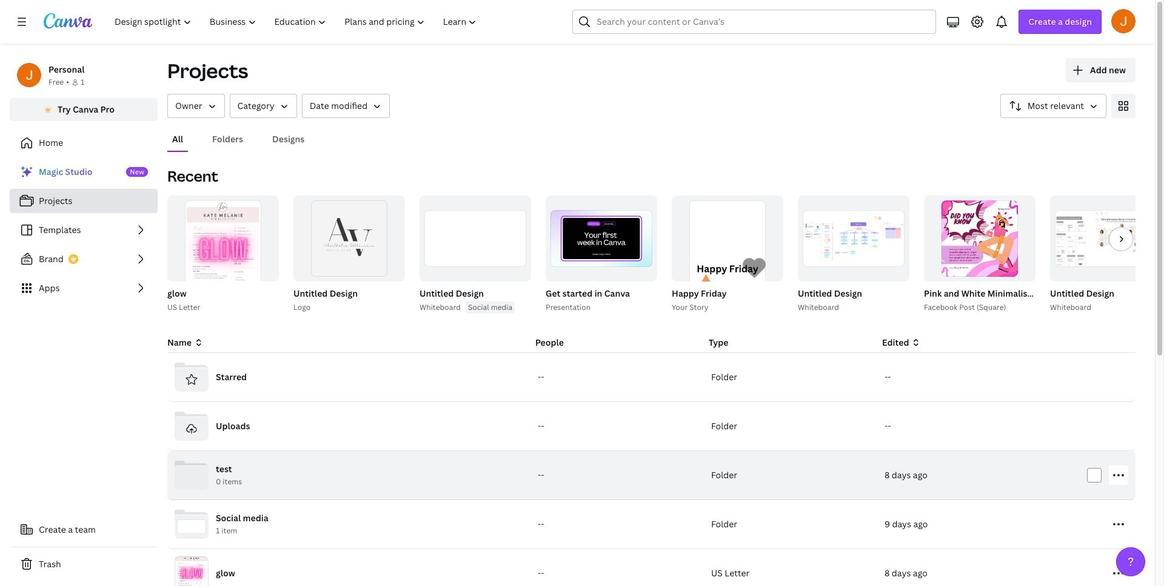 Task type: describe. For each thing, give the bounding box(es) containing it.
2 group from the left
[[291, 196, 405, 314]]

12 group from the left
[[922, 196, 1151, 314]]

11 group from the left
[[798, 196, 910, 282]]

9 group from the left
[[672, 196, 783, 336]]

Search search field
[[597, 10, 912, 33]]

Sort by button
[[1000, 94, 1107, 118]]

10 group from the left
[[796, 196, 910, 314]]

4 group from the left
[[417, 196, 531, 314]]

Category button
[[230, 94, 297, 118]]

6 group from the left
[[543, 196, 657, 314]]

Owner button
[[167, 94, 225, 118]]

jeremy miller image
[[1111, 9, 1136, 33]]

5 group from the left
[[420, 196, 531, 282]]



Task type: locate. For each thing, give the bounding box(es) containing it.
group
[[165, 196, 279, 314], [291, 196, 405, 314], [293, 196, 405, 282], [417, 196, 531, 314], [420, 196, 531, 282], [543, 196, 657, 314], [546, 196, 657, 282], [669, 196, 783, 336], [672, 196, 783, 336], [796, 196, 910, 314], [798, 196, 910, 282], [922, 196, 1151, 314], [924, 196, 1036, 282], [1048, 196, 1162, 314], [1050, 196, 1162, 282]]

14 group from the left
[[1048, 196, 1162, 314]]

7 group from the left
[[546, 196, 657, 282]]

list
[[10, 160, 158, 301]]

Date modified button
[[302, 94, 390, 118]]

13 group from the left
[[924, 196, 1036, 282]]

15 group from the left
[[1050, 196, 1162, 282]]

8 group from the left
[[669, 196, 783, 336]]

None search field
[[573, 10, 936, 34]]

1 group from the left
[[165, 196, 279, 314]]

3 group from the left
[[293, 196, 405, 282]]

top level navigation element
[[107, 10, 487, 34]]



Task type: vqa. For each thing, say whether or not it's contained in the screenshot.
Projects button
no



